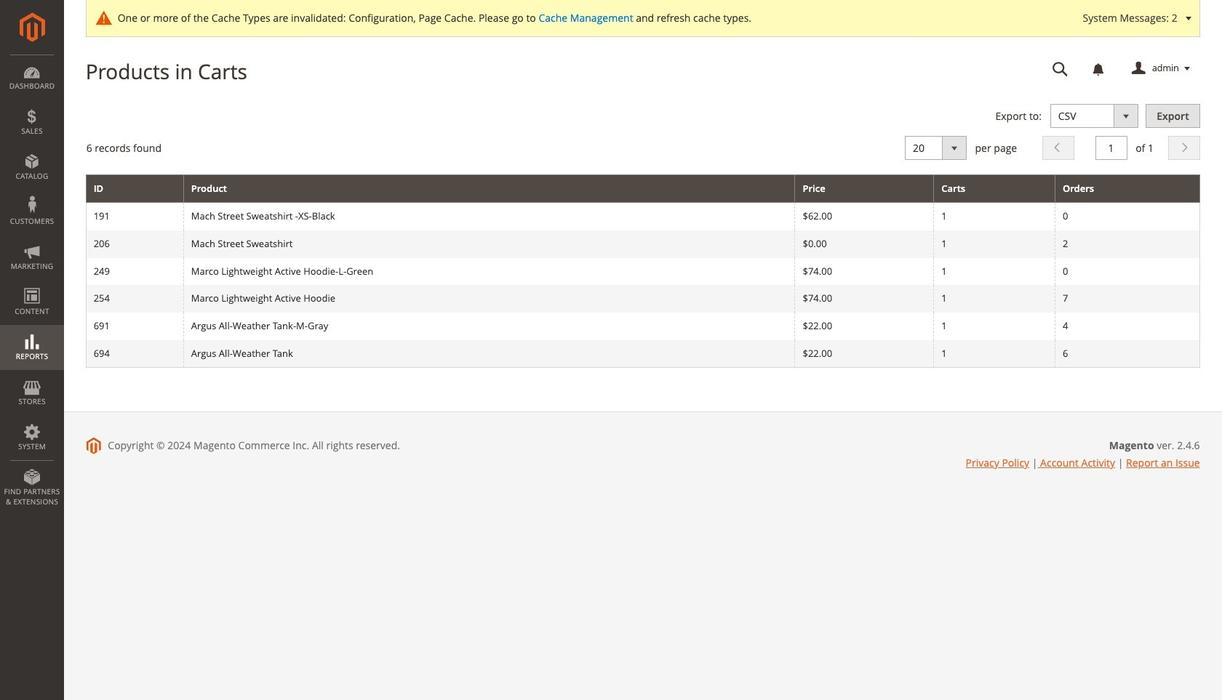 Task type: locate. For each thing, give the bounding box(es) containing it.
menu bar
[[0, 55, 64, 515]]

None text field
[[1043, 56, 1079, 82]]

None text field
[[1096, 136, 1128, 160]]



Task type: describe. For each thing, give the bounding box(es) containing it.
magento admin panel image
[[19, 12, 45, 42]]



